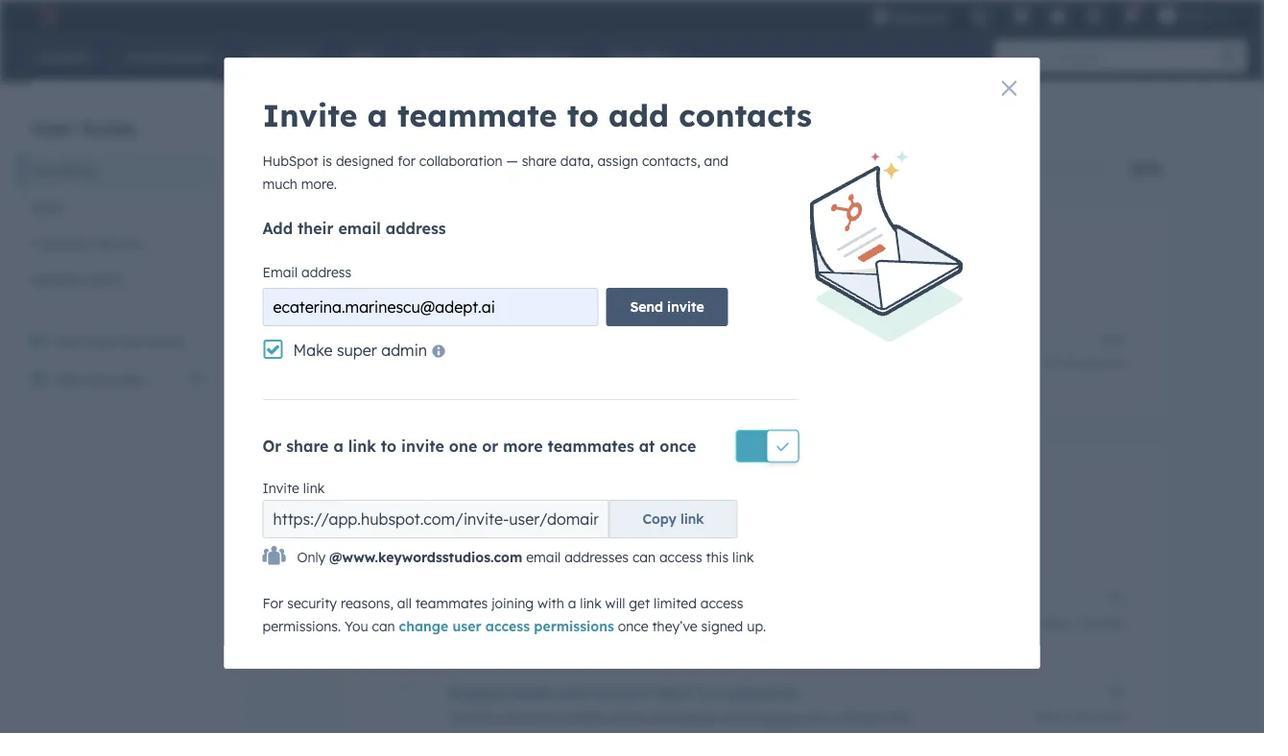 Task type: vqa. For each thing, say whether or not it's contained in the screenshot.
Actions
no



Task type: describe. For each thing, give the bounding box(es) containing it.
marketing inside button
[[31, 162, 95, 179]]

website
[[736, 616, 784, 633]]

your
[[378, 123, 413, 142]]

or
[[482, 437, 499, 456]]

link right this
[[733, 549, 754, 566]]

copy
[[643, 511, 677, 528]]

calling icon button
[[964, 2, 997, 30]]

forms
[[627, 616, 664, 633]]

upgrade
[[894, 9, 948, 25]]

0 horizontal spatial your
[[88, 372, 116, 388]]

collaboration
[[420, 153, 503, 170]]

2 vertical spatial invite
[[401, 437, 445, 456]]

invite for invite link
[[263, 480, 300, 497]]

sales
[[31, 199, 64, 216]]

to left one
[[381, 437, 397, 456]]

sales button
[[19, 189, 215, 226]]

reasons,
[[341, 595, 394, 612]]

0% for attract and capture leads
[[1108, 592, 1125, 606]]

hubspot inside set up the basics import your contacts, invite teammates, and understand hubspot properties
[[814, 357, 870, 373]]

much
[[263, 176, 298, 193]]

create inside the engage leads and convert them to customers create conversion-ready email campaigns and engage your contact lists
[[449, 709, 491, 726]]

add their email address
[[263, 219, 446, 238]]

1 horizontal spatial can
[[633, 549, 656, 566]]

none text field inside invite a teammate to add contacts dialog
[[263, 500, 609, 539]]

or
[[263, 437, 282, 456]]

0 vertical spatial once
[[660, 437, 697, 456]]

change
[[399, 618, 449, 635]]

teammates inside for security reasons, all teammates joining with a link will get limited access permissions.
[[416, 595, 488, 612]]

will
[[606, 595, 626, 612]]

customer
[[31, 235, 92, 252]]

started
[[818, 257, 894, 283]]

get inside for security reasons, all teammates joining with a link will get limited access permissions.
[[629, 595, 650, 612]]

to inside the engage leads and convert them to customers create conversion-ready email campaigns and engage your contact lists
[[699, 683, 715, 702]]

send
[[630, 299, 664, 315]]

conversion-
[[495, 709, 569, 726]]

attract new customers with marketing hub
[[449, 505, 896, 531]]

20%
[[1131, 159, 1164, 179]]

into
[[837, 616, 861, 633]]

tools
[[501, 123, 539, 142]]

engage
[[750, 709, 798, 726]]

progress
[[543, 123, 610, 142]]

settings link
[[1075, 0, 1115, 31]]

link up only
[[303, 480, 325, 497]]

designed
[[336, 153, 394, 170]]

attract for attract new customers with marketing hub
[[449, 505, 522, 531]]

email for addresses
[[526, 549, 561, 566]]

email
[[263, 264, 298, 281]]

you can change user access permissions once they've signed up.
[[345, 618, 767, 635]]

engage leads and convert them to customers button
[[449, 683, 970, 702]]

4
[[1072, 709, 1079, 724]]

0 vertical spatial marketing
[[418, 123, 497, 142]]

assign
[[598, 153, 639, 170]]

invite link
[[263, 480, 325, 497]]

teammate
[[398, 96, 557, 134]]

email for address
[[338, 219, 381, 238]]

about 4 minutes
[[1036, 709, 1125, 724]]

search image
[[1221, 48, 1238, 65]]

basics
[[532, 331, 580, 350]]

settings image
[[1086, 9, 1103, 26]]

create inside attract and capture leads create professional-looking forms to convert website visitors into leads
[[449, 616, 491, 633]]

about for engage leads and convert them to customers
[[1036, 709, 1068, 724]]

share inside hubspot is designed for collaboration — share data, assign contacts, and much more.
[[522, 153, 557, 170]]

website (cms) button
[[19, 262, 215, 299]]

more
[[503, 437, 543, 456]]

one
[[449, 437, 478, 456]]

admin
[[382, 341, 427, 360]]

is
[[322, 153, 332, 170]]

view your plan link
[[19, 361, 215, 400]]

13
[[1047, 357, 1058, 371]]

their
[[298, 219, 334, 238]]

copy link button
[[609, 500, 738, 539]]

teammates,
[[630, 357, 706, 373]]

invite a teammate to add contacts dialog
[[224, 58, 1041, 669]]

lists
[[886, 709, 910, 726]]

for
[[263, 595, 284, 612]]

link opens in a new window image
[[190, 374, 204, 387]]

funky
[[1180, 7, 1213, 23]]

0 vertical spatial get
[[778, 257, 812, 283]]

and up ready
[[558, 683, 587, 702]]

attract and capture leads button
[[449, 590, 970, 609]]

send invite button
[[606, 288, 729, 327]]

customer service
[[31, 235, 143, 252]]

you
[[345, 618, 368, 635]]

about for set up the basics
[[1011, 357, 1043, 371]]

customers inside the engage leads and convert them to customers create conversion-ready email campaigns and engage your contact lists
[[720, 683, 799, 702]]

minutes for set up the basics
[[1061, 357, 1104, 371]]

contact
[[833, 709, 882, 726]]

recommended:
[[449, 257, 610, 283]]

at
[[639, 437, 655, 456]]

view your plan
[[54, 372, 147, 388]]

calling icon image
[[972, 10, 989, 27]]

this
[[706, 549, 729, 566]]

import
[[449, 357, 494, 373]]

convert inside the engage leads and convert them to customers create conversion-ready email campaigns and engage your contact lists
[[592, 683, 651, 702]]

minutes for engage leads and convert them to customers
[[1082, 709, 1125, 724]]

overview
[[89, 333, 146, 350]]

demo
[[150, 333, 186, 350]]

guide
[[80, 116, 137, 140]]

about 7 minutes
[[1037, 616, 1125, 630]]

more.
[[301, 176, 337, 193]]

upgrade image
[[873, 9, 890, 26]]

security
[[287, 595, 337, 612]]

looking
[[577, 616, 623, 633]]

link opens in a new window image
[[190, 369, 204, 392]]

0 vertical spatial customers
[[576, 505, 684, 531]]

hub
[[853, 505, 896, 531]]

for security reasons, all teammates joining with a link will get limited access permissions.
[[263, 595, 744, 635]]

customer service button
[[19, 226, 215, 262]]

close image
[[1002, 81, 1018, 96]]

engage
[[449, 683, 508, 702]]

1 vertical spatial share
[[286, 437, 329, 456]]

leads inside the engage leads and convert them to customers create conversion-ready email campaigns and engage your contact lists
[[512, 683, 553, 702]]

attract and capture leads create professional-looking forms to convert website visitors into leads
[[449, 590, 899, 633]]

limited
[[654, 595, 697, 612]]



Task type: locate. For each thing, give the bounding box(es) containing it.
1 horizontal spatial teammates
[[548, 437, 635, 456]]

convert up ready
[[592, 683, 651, 702]]

1 vertical spatial get
[[629, 595, 650, 612]]

link right copy at the right
[[681, 511, 704, 528]]

about for attract and capture leads
[[1037, 616, 1070, 630]]

view
[[54, 372, 84, 388]]

left
[[1107, 357, 1125, 371]]

access up signed
[[701, 595, 744, 612]]

1 horizontal spatial once
[[660, 437, 697, 456]]

1 vertical spatial can
[[372, 618, 395, 635]]

you
[[648, 257, 687, 283]]

set
[[449, 331, 474, 350]]

1 vertical spatial access
[[701, 595, 744, 612]]

0 vertical spatial contacts,
[[642, 153, 701, 170]]

0 horizontal spatial with
[[538, 595, 564, 612]]

to inside attract and capture leads create professional-looking forms to convert website visitors into leads
[[668, 616, 681, 633]]

marketing up the sales
[[31, 162, 95, 179]]

with
[[690, 505, 734, 531], [538, 595, 564, 612]]

2 horizontal spatial a
[[568, 595, 577, 612]]

contacts, inside set up the basics import your contacts, invite teammates, and understand hubspot properties
[[530, 357, 588, 373]]

minutes right 13
[[1061, 357, 1104, 371]]

1 horizontal spatial get
[[778, 257, 812, 283]]

about left 13
[[1011, 357, 1043, 371]]

0 horizontal spatial convert
[[592, 683, 651, 702]]

address down their
[[302, 264, 352, 281]]

1 vertical spatial minutes
[[1082, 616, 1125, 630]]

add
[[609, 96, 669, 134]]

and down the 'set up the basics' button
[[710, 357, 734, 373]]

capture
[[541, 590, 601, 609]]

1 vertical spatial a
[[334, 437, 344, 456]]

hubspot is designed for collaboration — share data, assign contacts, and much more.
[[263, 153, 729, 193]]

your down the
[[498, 357, 526, 373]]

1 create from the top
[[449, 616, 491, 633]]

0 vertical spatial a
[[368, 96, 388, 134]]

service
[[96, 235, 143, 252]]

contacts, down basics in the left top of the page
[[530, 357, 588, 373]]

2 vertical spatial leads
[[512, 683, 553, 702]]

engage leads and convert them to customers create conversion-ready email campaigns and engage your contact lists
[[449, 683, 910, 726]]

1 vertical spatial hubspot
[[814, 357, 870, 373]]

and inside set up the basics import your contacts, invite teammates, and understand hubspot properties
[[710, 357, 734, 373]]

ready
[[569, 709, 605, 726]]

2 vertical spatial about
[[1036, 709, 1068, 724]]

email address
[[263, 264, 352, 281]]

create down engage
[[449, 709, 491, 726]]

1 vertical spatial with
[[538, 595, 564, 612]]

marketing button
[[19, 153, 215, 189]]

link up looking
[[580, 595, 602, 612]]

0 vertical spatial share
[[522, 153, 557, 170]]

2 vertical spatial marketing
[[740, 505, 847, 531]]

permissions
[[534, 618, 614, 635]]

access
[[660, 549, 703, 566], [701, 595, 744, 612], [486, 618, 530, 635]]

0 vertical spatial 0%
[[1108, 592, 1125, 606]]

0 horizontal spatial invite
[[401, 437, 445, 456]]

access down joining
[[486, 618, 530, 635]]

0 horizontal spatial a
[[334, 437, 344, 456]]

plan
[[120, 372, 147, 388]]

0 vertical spatial invite
[[263, 96, 358, 134]]

your marketing tools progress
[[378, 123, 610, 142]]

1 horizontal spatial your
[[498, 357, 526, 373]]

only @www.keywordsstudios.com email addresses can access this link
[[297, 549, 754, 566]]

0 horizontal spatial can
[[372, 618, 395, 635]]

new
[[528, 505, 570, 531]]

1 vertical spatial address
[[302, 264, 352, 281]]

link
[[348, 437, 376, 456], [303, 480, 325, 497], [681, 511, 704, 528], [733, 549, 754, 566], [580, 595, 602, 612]]

contacts, right assign
[[642, 153, 701, 170]]

hubspot left properties
[[814, 357, 870, 373]]

0 horizontal spatial get
[[629, 595, 650, 612]]

1 vertical spatial teammates
[[416, 595, 488, 612]]

user
[[31, 116, 74, 140]]

0 horizontal spatial address
[[302, 264, 352, 281]]

minutes right the 4
[[1082, 709, 1125, 724]]

funky town image
[[1159, 7, 1176, 24]]

access inside for security reasons, all teammates joining with a link will get limited access permissions.
[[701, 595, 744, 612]]

they've
[[653, 618, 698, 635]]

the
[[503, 331, 527, 350]]

all
[[616, 257, 642, 283]]

with up you can change user access permissions once they've signed up.
[[538, 595, 564, 612]]

visitors
[[788, 616, 833, 633]]

your left plan
[[88, 372, 116, 388]]

a
[[368, 96, 388, 134], [334, 437, 344, 456], [568, 595, 577, 612]]

your right the engage
[[801, 709, 830, 726]]

0 vertical spatial email
[[338, 219, 381, 238]]

teammates left the at
[[548, 437, 635, 456]]

0 vertical spatial convert
[[684, 616, 732, 633]]

0 vertical spatial access
[[660, 549, 703, 566]]

0 vertical spatial hubspot
[[263, 153, 319, 170]]

0 vertical spatial invite
[[668, 299, 705, 315]]

1 horizontal spatial convert
[[684, 616, 732, 633]]

0%
[[1108, 592, 1125, 606], [1108, 685, 1125, 699]]

and inside attract and capture leads create professional-looking forms to convert website visitors into leads
[[507, 590, 537, 609]]

your marketing tools progress progress bar
[[347, 159, 501, 179]]

1 attract from the top
[[449, 505, 522, 531]]

website (cms)
[[31, 272, 123, 289]]

1 vertical spatial leads
[[865, 616, 899, 633]]

0 vertical spatial address
[[386, 219, 446, 238]]

super
[[337, 341, 377, 360]]

1 vertical spatial about
[[1037, 616, 1070, 630]]

0 vertical spatial attract
[[449, 505, 522, 531]]

hubspot up much
[[263, 153, 319, 170]]

get
[[778, 257, 812, 283], [629, 595, 650, 612]]

invite for invite a teammate to add contacts
[[263, 96, 358, 134]]

joining
[[492, 595, 534, 612]]

Email address email field
[[263, 288, 599, 327]]

understand
[[738, 357, 810, 373]]

link right or
[[348, 437, 376, 456]]

once down will
[[618, 618, 649, 635]]

copy link
[[643, 511, 704, 528]]

(cms)
[[85, 272, 123, 289]]

0 vertical spatial about
[[1011, 357, 1043, 371]]

hubspot
[[263, 153, 319, 170], [814, 357, 870, 373]]

teammates up user
[[416, 595, 488, 612]]

user
[[453, 618, 482, 635]]

7
[[1073, 616, 1079, 630]]

to right them
[[699, 683, 715, 702]]

link inside copy link button
[[681, 511, 704, 528]]

about left 7
[[1037, 616, 1070, 630]]

1 0% from the top
[[1108, 592, 1125, 606]]

1 horizontal spatial hubspot
[[814, 357, 870, 373]]

0 horizontal spatial marketing
[[31, 162, 95, 179]]

address down your marketing tools progress progress bar
[[386, 219, 446, 238]]

1 vertical spatial invite
[[592, 357, 626, 373]]

1 vertical spatial create
[[449, 709, 491, 726]]

1 horizontal spatial invite
[[592, 357, 626, 373]]

0 horizontal spatial share
[[286, 437, 329, 456]]

and inside hubspot is designed for collaboration — share data, assign contacts, and much more.
[[705, 153, 729, 170]]

1 vertical spatial convert
[[592, 683, 651, 702]]

2 horizontal spatial marketing
[[740, 505, 847, 531]]

link inside for security reasons, all teammates joining with a link will get limited access permissions.
[[580, 595, 602, 612]]

notifications button
[[1115, 0, 1148, 31]]

2 horizontal spatial email
[[609, 709, 643, 726]]

1 vertical spatial attract
[[449, 590, 502, 609]]

1 horizontal spatial share
[[522, 153, 557, 170]]

1 horizontal spatial contacts,
[[642, 153, 701, 170]]

invite left teammates,
[[592, 357, 626, 373]]

@www.keywordsstudios.com
[[330, 549, 523, 566]]

a right or
[[334, 437, 344, 456]]

signed
[[702, 618, 744, 635]]

0 vertical spatial minutes
[[1061, 357, 1104, 371]]

minutes for attract and capture leads
[[1082, 616, 1125, 630]]

minutes right 7
[[1082, 616, 1125, 630]]

professional-
[[495, 616, 577, 633]]

share right —
[[522, 153, 557, 170]]

for
[[398, 153, 416, 170]]

once right the at
[[660, 437, 697, 456]]

can down copy at the right
[[633, 549, 656, 566]]

campaigns
[[647, 709, 718, 726]]

2 create from the top
[[449, 709, 491, 726]]

0 vertical spatial create
[[449, 616, 491, 633]]

invite up is
[[263, 96, 358, 134]]

to down limited
[[668, 616, 681, 633]]

email down new
[[526, 549, 561, 566]]

marketing left hub
[[740, 505, 847, 531]]

0 horizontal spatial once
[[618, 618, 649, 635]]

2 horizontal spatial leads
[[865, 616, 899, 633]]

only
[[297, 549, 326, 566]]

2 attract from the top
[[449, 590, 502, 609]]

and
[[705, 153, 729, 170], [710, 357, 734, 373], [507, 590, 537, 609], [558, 683, 587, 702], [721, 709, 746, 726]]

email inside the engage leads and convert them to customers create conversion-ready email campaigns and engage your contact lists
[[609, 709, 643, 726]]

a up designed
[[368, 96, 388, 134]]

and down engage leads and convert them to customers button at the bottom of page
[[721, 709, 746, 726]]

about 13 minutes left
[[1011, 357, 1125, 371]]

set up the basics button
[[449, 331, 970, 350]]

permissions.
[[263, 618, 341, 635]]

None text field
[[263, 500, 609, 539]]

address
[[386, 219, 446, 238], [302, 264, 352, 281]]

0 vertical spatial can
[[633, 549, 656, 566]]

hubspot image
[[35, 4, 58, 27]]

a up permissions
[[568, 595, 577, 612]]

access left this
[[660, 549, 703, 566]]

[object object] complete progress bar
[[981, 336, 1026, 342]]

start overview demo link
[[19, 323, 215, 361]]

invite down or
[[263, 480, 300, 497]]

your
[[498, 357, 526, 373], [88, 372, 116, 388], [801, 709, 830, 726]]

2 invite from the top
[[263, 480, 300, 497]]

attract up the only @www.keywordsstudios.com email addresses can access this link
[[449, 505, 522, 531]]

website
[[31, 272, 82, 289]]

40%
[[1101, 332, 1125, 346]]

leads up conversion-
[[512, 683, 553, 702]]

a inside for security reasons, all teammates joining with a link will get limited access permissions.
[[568, 595, 577, 612]]

notifications image
[[1123, 9, 1140, 26]]

0% for engage leads and convert them to customers
[[1108, 685, 1125, 699]]

attract
[[449, 505, 522, 531], [449, 590, 502, 609]]

about left the 4
[[1036, 709, 1068, 724]]

1 vertical spatial marketing
[[31, 162, 95, 179]]

1 horizontal spatial customers
[[720, 683, 799, 702]]

2 horizontal spatial invite
[[668, 299, 705, 315]]

0% up about 7 minutes
[[1108, 592, 1125, 606]]

convert inside attract and capture leads create professional-looking forms to convert website visitors into leads
[[684, 616, 732, 633]]

1 vertical spatial 0%
[[1108, 685, 1125, 699]]

1 vertical spatial customers
[[720, 683, 799, 702]]

1 vertical spatial once
[[618, 618, 649, 635]]

2 vertical spatial minutes
[[1082, 709, 1125, 724]]

leads up "forms"
[[606, 590, 646, 609]]

—
[[507, 153, 518, 170]]

start overview demo
[[54, 333, 186, 350]]

and down contacts
[[705, 153, 729, 170]]

email right their
[[338, 219, 381, 238]]

Search HubSpot search field
[[995, 40, 1230, 73]]

0 horizontal spatial customers
[[576, 505, 684, 531]]

2 horizontal spatial your
[[801, 709, 830, 726]]

invite
[[263, 96, 358, 134], [263, 480, 300, 497]]

can right you
[[372, 618, 395, 635]]

them
[[655, 683, 695, 702]]

invite inside set up the basics import your contacts, invite teammates, and understand hubspot properties
[[592, 357, 626, 373]]

menu containing funky
[[861, 0, 1242, 38]]

0% up about 4 minutes
[[1108, 685, 1125, 699]]

customers up the engage
[[720, 683, 799, 702]]

1 horizontal spatial marketing
[[418, 123, 497, 142]]

0 horizontal spatial hubspot
[[263, 153, 319, 170]]

to up data,
[[567, 96, 599, 134]]

1 horizontal spatial leads
[[606, 590, 646, 609]]

0 horizontal spatial teammates
[[416, 595, 488, 612]]

invite inside button
[[668, 299, 705, 315]]

user guide views element
[[19, 83, 215, 299]]

0 vertical spatial with
[[690, 505, 734, 531]]

your inside the engage leads and convert them to customers create conversion-ready email campaigns and engage your contact lists
[[801, 709, 830, 726]]

contacts
[[679, 96, 812, 134]]

email right ready
[[609, 709, 643, 726]]

leads right 'into'
[[865, 616, 899, 633]]

attract up user
[[449, 590, 502, 609]]

0 vertical spatial teammates
[[548, 437, 635, 456]]

customers up addresses
[[576, 505, 684, 531]]

1 horizontal spatial a
[[368, 96, 388, 134]]

2 0% from the top
[[1108, 685, 1125, 699]]

invite
[[668, 299, 705, 315], [592, 357, 626, 373], [401, 437, 445, 456]]

share right or
[[286, 437, 329, 456]]

invite right the "send"
[[668, 299, 705, 315]]

hubspot link
[[23, 4, 72, 27]]

customers
[[576, 505, 684, 531], [720, 683, 799, 702]]

get up "forms"
[[629, 595, 650, 612]]

invite left one
[[401, 437, 445, 456]]

attract inside attract and capture leads create professional-looking forms to convert website visitors into leads
[[449, 590, 502, 609]]

2 vertical spatial access
[[486, 618, 530, 635]]

2 vertical spatial email
[[609, 709, 643, 726]]

with inside for security reasons, all teammates joining with a link will get limited access permissions.
[[538, 595, 564, 612]]

once
[[660, 437, 697, 456], [618, 618, 649, 635]]

help image
[[1050, 9, 1067, 26]]

data,
[[561, 153, 594, 170]]

all
[[397, 595, 412, 612]]

1 vertical spatial invite
[[263, 480, 300, 497]]

0 horizontal spatial email
[[338, 219, 381, 238]]

0 vertical spatial leads
[[606, 590, 646, 609]]

create right the change at the bottom
[[449, 616, 491, 633]]

your inside set up the basics import your contacts, invite teammates, and understand hubspot properties
[[498, 357, 526, 373]]

up
[[478, 331, 498, 350]]

convert down attract and capture leads button
[[684, 616, 732, 633]]

1 vertical spatial contacts,
[[530, 357, 588, 373]]

1 horizontal spatial with
[[690, 505, 734, 531]]

marketing up collaboration
[[418, 123, 497, 142]]

marketplaces button
[[1002, 0, 1042, 31]]

hubspot inside hubspot is designed for collaboration — share data, assign contacts, and much more.
[[263, 153, 319, 170]]

minutes
[[1061, 357, 1104, 371], [1082, 616, 1125, 630], [1082, 709, 1125, 724]]

invite a teammate to add contacts
[[263, 96, 812, 134]]

with up this
[[690, 505, 734, 531]]

contacts, inside hubspot is designed for collaboration — share data, assign contacts, and much more.
[[642, 153, 701, 170]]

leads
[[606, 590, 646, 609], [865, 616, 899, 633], [512, 683, 553, 702]]

user guide
[[31, 116, 137, 140]]

to right need in the top of the page
[[750, 257, 772, 283]]

1 horizontal spatial email
[[526, 549, 561, 566]]

attract for attract and capture leads create professional-looking forms to convert website visitors into leads
[[449, 590, 502, 609]]

send invite
[[630, 299, 705, 315]]

1 horizontal spatial address
[[386, 219, 446, 238]]

menu
[[861, 0, 1242, 38]]

1 invite from the top
[[263, 96, 358, 134]]

0 horizontal spatial leads
[[512, 683, 553, 702]]

0 horizontal spatial contacts,
[[530, 357, 588, 373]]

get left started
[[778, 257, 812, 283]]

2 vertical spatial a
[[568, 595, 577, 612]]

and up professional-
[[507, 590, 537, 609]]

marketplaces image
[[1013, 9, 1030, 26]]

1 vertical spatial email
[[526, 549, 561, 566]]



